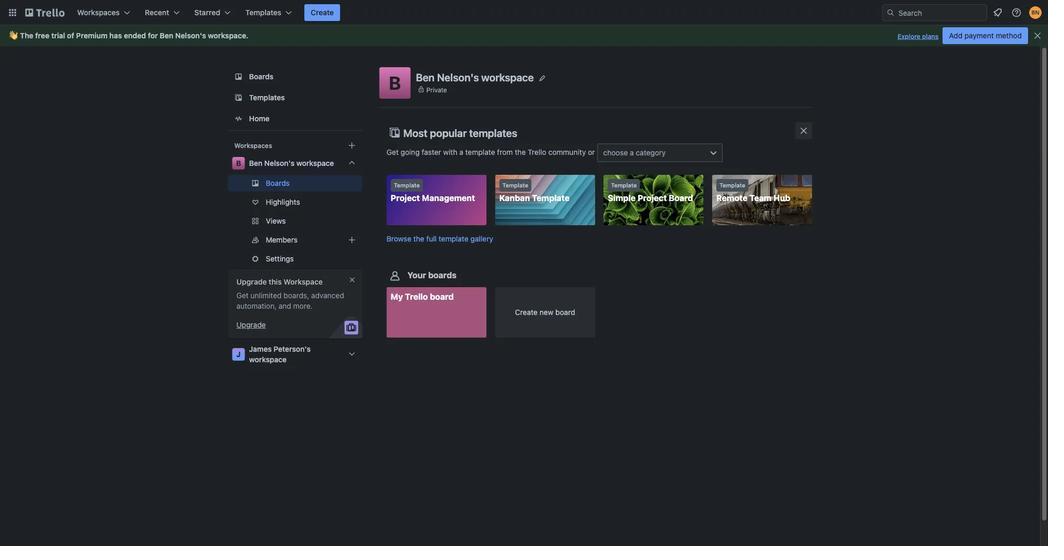 Task type: describe. For each thing, give the bounding box(es) containing it.
ended
[[124, 31, 146, 40]]

unlimited
[[251, 291, 282, 300]]

browse the full template gallery link
[[387, 235, 494, 243]]

has
[[109, 31, 122, 40]]

new
[[540, 308, 554, 317]]

team
[[750, 193, 772, 203]]

workspaces button
[[71, 4, 137, 21]]

board
[[669, 193, 694, 203]]

0 horizontal spatial trello
[[405, 292, 428, 302]]

management
[[422, 193, 476, 203]]

template simple project board
[[608, 182, 694, 203]]

2 horizontal spatial nelson's
[[437, 71, 479, 83]]

board image
[[232, 70, 245, 83]]

back to home image
[[25, 4, 65, 21]]

highlights
[[266, 198, 300, 206]]

template board image
[[232, 91, 245, 104]]

peterson's
[[274, 345, 311, 354]]

templates inside popup button
[[246, 8, 282, 17]]

j
[[237, 350, 241, 359]]

highlights link
[[228, 194, 363, 211]]

1 boards link from the top
[[228, 67, 363, 86]]

advanced
[[311, 291, 344, 300]]

simple
[[608, 193, 636, 203]]

search image
[[887, 8, 896, 17]]

home image
[[232, 112, 245, 125]]

workspaces inside popup button
[[77, 8, 120, 17]]

community
[[549, 148, 586, 156]]

payment
[[965, 31, 995, 40]]

board for my trello board
[[430, 292, 454, 302]]

explore
[[898, 33, 921, 40]]

add image
[[346, 234, 358, 246]]

my trello board link
[[387, 287, 487, 338]]

members
[[266, 236, 298, 244]]

create for create
[[311, 8, 334, 17]]

Search field
[[896, 5, 988, 20]]

0 vertical spatial ben nelson's workspace
[[416, 71, 534, 83]]

boards for 1st boards link from the bottom
[[266, 179, 290, 188]]

create button
[[305, 4, 340, 21]]

method
[[997, 31, 1023, 40]]

recent
[[145, 8, 169, 17]]

template remote team hub
[[717, 182, 791, 203]]

of
[[67, 31, 74, 40]]

private
[[427, 86, 447, 93]]

2 boards link from the top
[[228, 175, 363, 192]]

choose a category
[[604, 148, 666, 157]]

project inside template project management
[[391, 193, 420, 203]]

browse the full template gallery
[[387, 235, 494, 243]]

premium
[[76, 31, 108, 40]]

starred button
[[188, 4, 237, 21]]

0 notifications image
[[992, 6, 1005, 19]]

remote
[[717, 193, 748, 203]]

home link
[[228, 109, 363, 128]]

add
[[950, 31, 963, 40]]

plans
[[923, 33, 939, 40]]

open information menu image
[[1012, 7, 1023, 18]]

recent button
[[139, 4, 186, 21]]

banner containing 👋
[[0, 25, 1049, 46]]

browse
[[387, 235, 412, 243]]

explore plans
[[898, 33, 939, 40]]

1 horizontal spatial ben
[[249, 159, 263, 168]]

0 vertical spatial get
[[387, 148, 399, 156]]

my
[[391, 292, 403, 302]]

template for project
[[394, 182, 420, 189]]

kanban
[[500, 193, 530, 203]]

1 horizontal spatial a
[[630, 148, 634, 157]]

0 horizontal spatial b
[[236, 159, 241, 168]]

1 vertical spatial template
[[439, 235, 469, 243]]

settings
[[266, 254, 294, 263]]

explore plans button
[[898, 30, 939, 43]]

ben inside banner
[[160, 31, 173, 40]]

james peterson's workspace
[[249, 345, 311, 364]]

template for kanban
[[503, 182, 529, 189]]

most popular templates
[[404, 127, 518, 139]]

templates button
[[239, 4, 298, 21]]

gallery
[[471, 235, 494, 243]]

trial
[[51, 31, 65, 40]]

for
[[148, 31, 158, 40]]

template for simple
[[611, 182, 637, 189]]

popular
[[430, 127, 467, 139]]

upgrade this workspace get unlimited boards, advanced automation, and more.
[[237, 278, 344, 310]]

primary element
[[0, 0, 1049, 25]]

project inside template simple project board
[[638, 193, 667, 203]]

0 horizontal spatial the
[[414, 235, 425, 243]]

template kanban template
[[500, 182, 570, 203]]

workspace
[[284, 278, 323, 286]]



Task type: vqa. For each thing, say whether or not it's contained in the screenshot.
Board name text box in the left top of the page
no



Task type: locate. For each thing, give the bounding box(es) containing it.
views
[[266, 217, 286, 225]]

1 horizontal spatial trello
[[528, 148, 547, 156]]

a
[[460, 148, 464, 156], [630, 148, 634, 157]]

0 vertical spatial b
[[389, 72, 401, 94]]

1 vertical spatial boards
[[266, 179, 290, 188]]

trello right my
[[405, 292, 428, 302]]

the left full
[[414, 235, 425, 243]]

a right the with
[[460, 148, 464, 156]]

project left "board" at the right of the page
[[638, 193, 667, 203]]

1 project from the left
[[391, 193, 420, 203]]

1 vertical spatial board
[[556, 308, 576, 317]]

templates link
[[228, 88, 363, 107]]

0 vertical spatial ben
[[160, 31, 173, 40]]

1 horizontal spatial board
[[556, 308, 576, 317]]

1 vertical spatial ben
[[416, 71, 435, 83]]

with
[[444, 148, 458, 156]]

0 vertical spatial templates
[[246, 8, 282, 17]]

boards link
[[228, 67, 363, 86], [228, 175, 363, 192]]

1 horizontal spatial ben nelson's workspace
[[416, 71, 534, 83]]

upgrade button
[[237, 320, 266, 330]]

0 vertical spatial boards
[[249, 72, 274, 81]]

workspace inside james peterson's workspace
[[249, 355, 287, 364]]

1 horizontal spatial project
[[638, 193, 667, 203]]

2 upgrade from the top
[[237, 321, 266, 329]]

your boards
[[408, 270, 457, 280]]

nelson's up highlights
[[265, 159, 295, 168]]

0 horizontal spatial ben nelson's workspace
[[249, 159, 334, 168]]

starred
[[195, 8, 220, 17]]

board right new
[[556, 308, 576, 317]]

template inside template remote team hub
[[720, 182, 746, 189]]

0 vertical spatial create
[[311, 8, 334, 17]]

workspaces down home
[[235, 142, 272, 149]]

template up kanban
[[503, 182, 529, 189]]

trello left community
[[528, 148, 547, 156]]

hub
[[774, 193, 791, 203]]

create
[[311, 8, 334, 17], [515, 308, 538, 317]]

settings link
[[228, 251, 363, 267]]

get
[[387, 148, 399, 156], [237, 291, 249, 300]]

the right from at the top of page
[[515, 148, 526, 156]]

👋 the free trial of premium has ended for ben nelson's workspace .
[[8, 31, 249, 40]]

get going faster with a template from the trello community or
[[387, 148, 597, 156]]

1 horizontal spatial nelson's
[[265, 159, 295, 168]]

b down home icon
[[236, 159, 241, 168]]

template
[[394, 182, 420, 189], [503, 182, 529, 189], [611, 182, 637, 189], [720, 182, 746, 189], [532, 193, 570, 203]]

board down boards
[[430, 292, 454, 302]]

templates up home
[[249, 93, 285, 102]]

.
[[246, 31, 249, 40]]

0 horizontal spatial nelson's
[[175, 31, 206, 40]]

1 vertical spatial the
[[414, 235, 425, 243]]

2 vertical spatial nelson's
[[265, 159, 295, 168]]

0 horizontal spatial create
[[311, 8, 334, 17]]

1 horizontal spatial workspaces
[[235, 142, 272, 149]]

0 vertical spatial nelson's
[[175, 31, 206, 40]]

nelson's
[[175, 31, 206, 40], [437, 71, 479, 83], [265, 159, 295, 168]]

0 horizontal spatial a
[[460, 148, 464, 156]]

create new board
[[515, 308, 576, 317]]

free
[[35, 31, 49, 40]]

1 vertical spatial upgrade
[[237, 321, 266, 329]]

nelson's up "private"
[[437, 71, 479, 83]]

banner
[[0, 25, 1049, 46]]

upgrade
[[237, 278, 267, 286], [237, 321, 266, 329]]

wave image
[[8, 31, 16, 40]]

0 vertical spatial boards link
[[228, 67, 363, 86]]

0 vertical spatial board
[[430, 292, 454, 302]]

1 vertical spatial ben nelson's workspace
[[249, 159, 334, 168]]

upgrade down the automation,
[[237, 321, 266, 329]]

upgrade for upgrade
[[237, 321, 266, 329]]

1 vertical spatial trello
[[405, 292, 428, 302]]

ben right for
[[160, 31, 173, 40]]

0 horizontal spatial get
[[237, 291, 249, 300]]

template inside template project management
[[394, 182, 420, 189]]

boards
[[429, 270, 457, 280]]

template for remote
[[720, 182, 746, 189]]

upgrade inside upgrade this workspace get unlimited boards, advanced automation, and more.
[[237, 278, 267, 286]]

ben
[[160, 31, 173, 40], [416, 71, 435, 83], [249, 159, 263, 168]]

2 vertical spatial ben
[[249, 159, 263, 168]]

your
[[408, 270, 427, 280]]

going
[[401, 148, 420, 156]]

template down templates
[[466, 148, 496, 156]]

upgrade up unlimited at the left bottom
[[237, 278, 267, 286]]

workspaces up premium
[[77, 8, 120, 17]]

get left going
[[387, 148, 399, 156]]

1 horizontal spatial b
[[389, 72, 401, 94]]

views link
[[228, 213, 363, 230]]

the
[[20, 31, 33, 40]]

1 vertical spatial workspaces
[[235, 142, 272, 149]]

boards link up templates link
[[228, 67, 363, 86]]

templates
[[470, 127, 518, 139]]

board
[[430, 292, 454, 302], [556, 308, 576, 317]]

template up "simple"
[[611, 182, 637, 189]]

from
[[497, 148, 513, 156]]

b inside button
[[389, 72, 401, 94]]

home
[[249, 114, 270, 123]]

b button
[[380, 67, 411, 99]]

1 vertical spatial boards link
[[228, 175, 363, 192]]

0 vertical spatial the
[[515, 148, 526, 156]]

my trello board
[[391, 292, 454, 302]]

trello
[[528, 148, 547, 156], [405, 292, 428, 302]]

b left "private"
[[389, 72, 401, 94]]

1 vertical spatial nelson's
[[437, 71, 479, 83]]

template up "remote"
[[720, 182, 746, 189]]

templates up .
[[246, 8, 282, 17]]

faster
[[422, 148, 442, 156]]

template
[[466, 148, 496, 156], [439, 235, 469, 243]]

james
[[249, 345, 272, 354]]

a right choose
[[630, 148, 634, 157]]

0 vertical spatial workspaces
[[77, 8, 120, 17]]

ben nelson (bennelson96) image
[[1030, 6, 1043, 19]]

0 vertical spatial template
[[466, 148, 496, 156]]

nelson's down starred
[[175, 31, 206, 40]]

ben up "private"
[[416, 71, 435, 83]]

template down going
[[394, 182, 420, 189]]

0 vertical spatial upgrade
[[237, 278, 267, 286]]

0 horizontal spatial board
[[430, 292, 454, 302]]

👋
[[8, 31, 16, 40]]

boards right board icon
[[249, 72, 274, 81]]

1 horizontal spatial the
[[515, 148, 526, 156]]

most
[[404, 127, 428, 139]]

2 horizontal spatial ben
[[416, 71, 435, 83]]

0 horizontal spatial project
[[391, 193, 420, 203]]

add payment method
[[950, 31, 1023, 40]]

category
[[636, 148, 666, 157]]

0 horizontal spatial ben
[[160, 31, 173, 40]]

project
[[391, 193, 420, 203], [638, 193, 667, 203]]

boards for 1st boards link from the top
[[249, 72, 274, 81]]

choose
[[604, 148, 628, 157]]

ben down home
[[249, 159, 263, 168]]

0 vertical spatial trello
[[528, 148, 547, 156]]

create a workspace image
[[346, 139, 358, 152]]

1 horizontal spatial create
[[515, 308, 538, 317]]

1 vertical spatial b
[[236, 159, 241, 168]]

workspaces
[[77, 8, 120, 17], [235, 142, 272, 149]]

boards link up 'highlights' 'link'
[[228, 175, 363, 192]]

get up the automation,
[[237, 291, 249, 300]]

the
[[515, 148, 526, 156], [414, 235, 425, 243]]

upgrade for upgrade this workspace get unlimited boards, advanced automation, and more.
[[237, 278, 267, 286]]

add payment method button
[[943, 27, 1029, 44]]

b
[[389, 72, 401, 94], [236, 159, 241, 168]]

1 vertical spatial templates
[[249, 93, 285, 102]]

0 horizontal spatial workspaces
[[77, 8, 120, 17]]

project up browse
[[391, 193, 420, 203]]

1 upgrade from the top
[[237, 278, 267, 286]]

this
[[269, 278, 282, 286]]

full
[[427, 235, 437, 243]]

ben nelson's workspace
[[416, 71, 534, 83], [249, 159, 334, 168]]

members link
[[228, 232, 363, 248]]

1 horizontal spatial get
[[387, 148, 399, 156]]

template inside template simple project board
[[611, 182, 637, 189]]

get inside upgrade this workspace get unlimited boards, advanced automation, and more.
[[237, 291, 249, 300]]

create for create new board
[[515, 308, 538, 317]]

boards,
[[284, 291, 309, 300]]

more.
[[293, 302, 313, 310]]

1 vertical spatial create
[[515, 308, 538, 317]]

board for create new board
[[556, 308, 576, 317]]

template right full
[[439, 235, 469, 243]]

ben nelson's workspace up 'highlights' 'link'
[[249, 159, 334, 168]]

or
[[588, 148, 595, 156]]

workspace
[[208, 31, 246, 40], [482, 71, 534, 83], [297, 159, 334, 168], [249, 355, 287, 364]]

boards up highlights
[[266, 179, 290, 188]]

automation,
[[237, 302, 277, 310]]

2 project from the left
[[638, 193, 667, 203]]

template right kanban
[[532, 193, 570, 203]]

create inside button
[[311, 8, 334, 17]]

template project management
[[391, 182, 476, 203]]

1 vertical spatial get
[[237, 291, 249, 300]]

ben nelson's workspace up "private"
[[416, 71, 534, 83]]

and
[[279, 302, 291, 310]]



